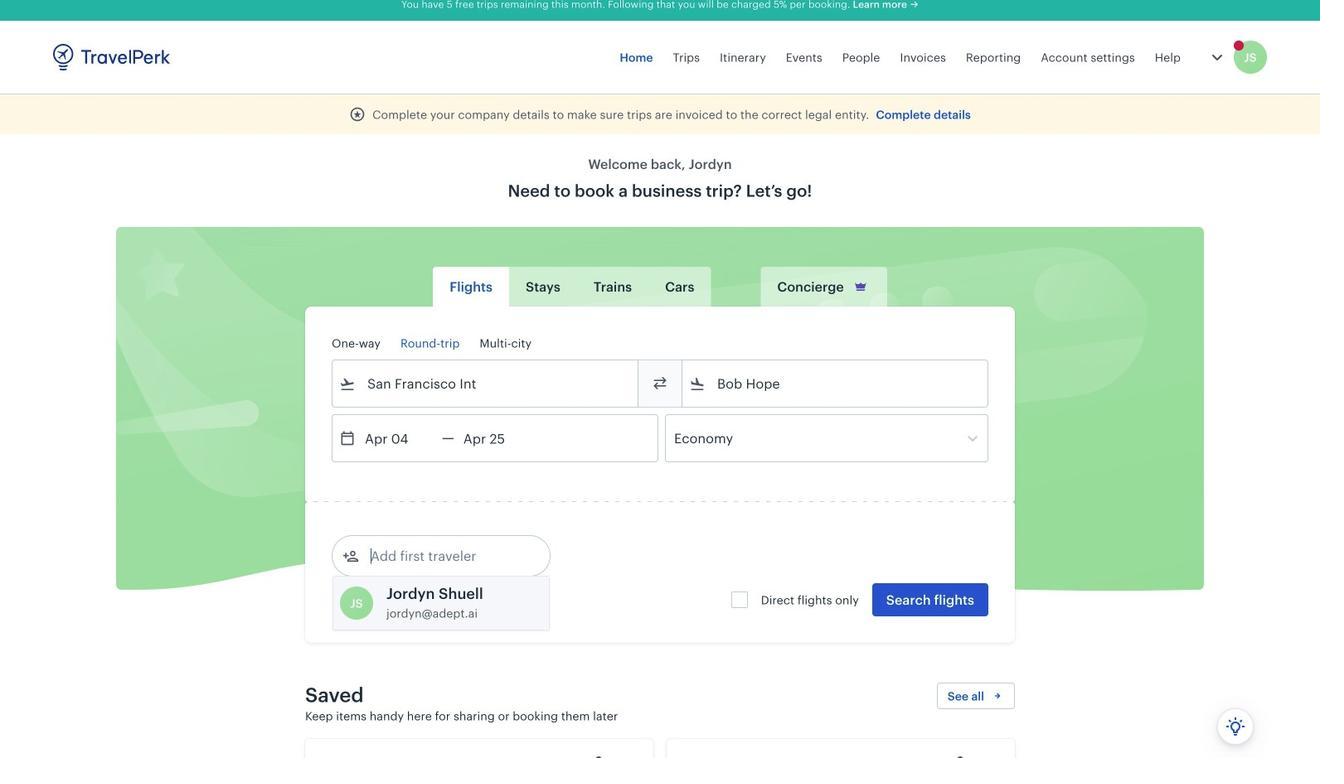 Task type: describe. For each thing, give the bounding box(es) containing it.
Return text field
[[454, 416, 541, 462]]



Task type: locate. For each thing, give the bounding box(es) containing it.
To search field
[[706, 371, 966, 397]]

Depart text field
[[356, 416, 442, 462]]

Add first traveler search field
[[359, 543, 532, 570]]

From search field
[[356, 371, 616, 397]]



